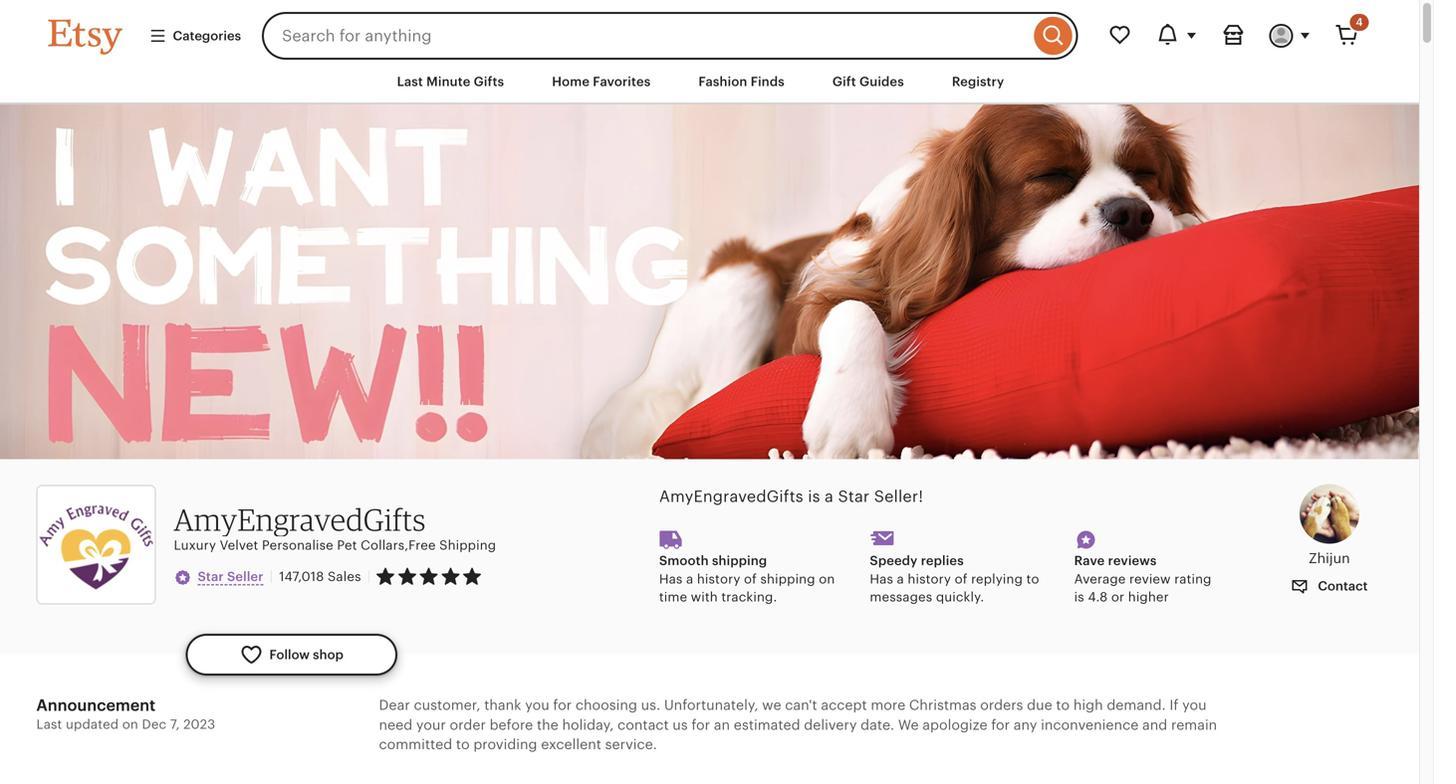 Task type: vqa. For each thing, say whether or not it's contained in the screenshot.
"Knitting Pattern for Women"
no



Task type: describe. For each thing, give the bounding box(es) containing it.
4
[[1356, 16, 1363, 28]]

updated
[[66, 718, 119, 733]]

last inside announcement last updated on dec 7, 2023
[[36, 718, 62, 733]]

with
[[691, 590, 718, 605]]

can't
[[785, 698, 817, 714]]

more
[[871, 698, 906, 714]]

dear
[[379, 698, 410, 714]]

speedy replies has a history of replying to messages quickly.
[[870, 554, 1039, 605]]

need
[[379, 717, 413, 733]]

inconvenience
[[1041, 717, 1139, 733]]

1 | from the left
[[270, 569, 273, 585]]

has for has a history of shipping on time with tracking.
[[659, 572, 683, 587]]

shop
[[313, 648, 343, 663]]

star inside button
[[198, 570, 224, 585]]

the
[[537, 717, 559, 733]]

seller
[[227, 570, 264, 585]]

a for smooth shipping has a history of shipping on time with tracking.
[[686, 572, 694, 587]]

1 horizontal spatial for
[[692, 717, 710, 733]]

unfortunately,
[[664, 698, 759, 714]]

home favorites
[[552, 74, 651, 89]]

collars,free
[[361, 539, 436, 553]]

we
[[898, 717, 919, 733]]

replies
[[921, 554, 964, 569]]

before
[[490, 717, 533, 733]]

replying
[[971, 572, 1023, 587]]

last minute gifts
[[397, 74, 504, 89]]

sales
[[328, 570, 361, 585]]

choosing
[[576, 698, 637, 714]]

| inside | 147,018 sales |
[[367, 570, 371, 585]]

1 you from the left
[[525, 698, 550, 714]]

pet
[[337, 539, 357, 553]]

velvet
[[220, 539, 258, 553]]

star_seller image
[[174, 569, 192, 587]]

order
[[450, 717, 486, 733]]

smooth shipping has a history of shipping on time with tracking.
[[659, 554, 835, 605]]

fashion
[[699, 74, 748, 89]]

orders
[[980, 698, 1023, 714]]

providing
[[473, 737, 537, 753]]

7,
[[170, 718, 180, 733]]

estimated
[[734, 717, 800, 733]]

1 horizontal spatial a
[[825, 488, 834, 506]]

contact
[[1315, 579, 1368, 594]]

registry link
[[937, 64, 1019, 100]]

gifts
[[474, 74, 504, 89]]

delivery
[[804, 717, 857, 733]]

tracking.
[[722, 590, 777, 605]]

smooth
[[659, 554, 709, 569]]

an
[[714, 717, 730, 733]]

4.8
[[1088, 590, 1108, 605]]

2 you from the left
[[1182, 698, 1207, 714]]

us.
[[641, 698, 660, 714]]

1 vertical spatial to
[[1056, 698, 1070, 714]]

any
[[1014, 717, 1037, 733]]

zhijun
[[1309, 551, 1350, 567]]

follow
[[269, 648, 310, 663]]

average
[[1074, 572, 1126, 587]]

speedy
[[870, 554, 918, 569]]

messages
[[870, 590, 933, 605]]

remain
[[1171, 717, 1217, 733]]

due
[[1027, 698, 1052, 714]]

0 vertical spatial shipping
[[712, 554, 767, 569]]

0 horizontal spatial is
[[808, 488, 820, 506]]

gift guides link
[[818, 64, 919, 100]]

2023
[[183, 718, 215, 733]]

menu bar containing last minute gifts
[[12, 60, 1407, 105]]

none search field inside categories banner
[[262, 12, 1078, 60]]

zhijun image
[[1300, 484, 1359, 544]]

categories
[[173, 28, 241, 43]]

dec
[[142, 718, 167, 733]]

holiday,
[[562, 717, 614, 733]]

personalise
[[262, 539, 333, 553]]

amyengravedgifts luxury velvet personalise pet collars,free shipping
[[174, 502, 496, 553]]

home favorites link
[[537, 64, 666, 100]]

announcement last updated on dec 7, 2023
[[36, 697, 215, 733]]



Task type: locate. For each thing, give the bounding box(es) containing it.
star seller button
[[174, 567, 264, 587]]

history up with
[[697, 572, 741, 587]]

seller!
[[874, 488, 923, 506]]

a for speedy replies has a history of replying to messages quickly.
[[897, 572, 904, 587]]

of up tracking.
[[744, 572, 757, 587]]

we
[[762, 698, 781, 714]]

|
[[270, 569, 273, 585], [367, 570, 371, 585]]

history for with
[[697, 572, 741, 587]]

review
[[1129, 572, 1171, 587]]

categories button
[[134, 18, 256, 54]]

| right the sales at bottom left
[[367, 570, 371, 585]]

0 horizontal spatial to
[[456, 737, 470, 753]]

you up remain
[[1182, 698, 1207, 714]]

higher
[[1128, 590, 1169, 605]]

rave
[[1074, 554, 1105, 569]]

0 vertical spatial is
[[808, 488, 820, 506]]

1 horizontal spatial has
[[870, 572, 893, 587]]

2 of from the left
[[955, 572, 968, 587]]

demand.
[[1107, 698, 1166, 714]]

time
[[659, 590, 687, 605]]

history inside smooth shipping has a history of shipping on time with tracking.
[[697, 572, 741, 587]]

dear customer, thank you for choosing us. unfortunately, we can't accept more christmas orders due to high demand. if you need your order before the holiday, contact us for an estimated delivery date. we apologize for any inconvenience and remain committed to providing excellent service.
[[379, 698, 1217, 753]]

categories banner
[[12, 0, 1407, 60]]

us
[[673, 717, 688, 733]]

your
[[416, 717, 446, 733]]

amyengravedgifts up 'personalise'
[[174, 502, 426, 538]]

finds
[[751, 74, 785, 89]]

home
[[552, 74, 590, 89]]

2 history from the left
[[908, 572, 951, 587]]

on left dec
[[122, 718, 138, 733]]

luxury
[[174, 539, 216, 553]]

star left seller!
[[838, 488, 870, 506]]

of inside speedy replies has a history of replying to messages quickly.
[[955, 572, 968, 587]]

has
[[659, 572, 683, 587], [870, 572, 893, 587]]

for right "us" on the left
[[692, 717, 710, 733]]

accept
[[821, 698, 867, 714]]

history
[[697, 572, 741, 587], [908, 572, 951, 587]]

1 horizontal spatial amyengravedgifts
[[659, 488, 804, 506]]

1 history from the left
[[697, 572, 741, 587]]

gift
[[833, 74, 856, 89]]

zhijun link
[[1276, 484, 1383, 569]]

star seller
[[198, 570, 264, 585]]

last
[[397, 74, 423, 89], [36, 718, 62, 733]]

thank
[[484, 698, 521, 714]]

0 horizontal spatial amyengravedgifts
[[174, 502, 426, 538]]

0 vertical spatial to
[[1026, 572, 1039, 587]]

service.
[[605, 737, 657, 753]]

to right due
[[1056, 698, 1070, 714]]

on down amyengravedgifts is a star seller!
[[819, 572, 835, 587]]

1 horizontal spatial last
[[397, 74, 423, 89]]

1 vertical spatial is
[[1074, 590, 1084, 605]]

is inside rave reviews average review rating is 4.8 or higher
[[1074, 590, 1084, 605]]

on inside announcement last updated on dec 7, 2023
[[122, 718, 138, 733]]

of
[[744, 572, 757, 587], [955, 572, 968, 587]]

to right replying
[[1026, 572, 1039, 587]]

0 horizontal spatial a
[[686, 572, 694, 587]]

1 horizontal spatial on
[[819, 572, 835, 587]]

fashion finds link
[[684, 64, 800, 100]]

amyengravedgifts for amyengravedgifts luxury velvet personalise pet collars,free shipping
[[174, 502, 426, 538]]

guides
[[860, 74, 904, 89]]

quickly.
[[936, 590, 984, 605]]

| right seller
[[270, 569, 273, 585]]

a
[[825, 488, 834, 506], [686, 572, 694, 587], [897, 572, 904, 587]]

last left minute
[[397, 74, 423, 89]]

1 of from the left
[[744, 572, 757, 587]]

has down speedy
[[870, 572, 893, 587]]

gift guides
[[833, 74, 904, 89]]

date.
[[861, 717, 895, 733]]

for down the orders
[[991, 717, 1010, 733]]

a down "smooth"
[[686, 572, 694, 587]]

you
[[525, 698, 550, 714], [1182, 698, 1207, 714]]

you up 'the'
[[525, 698, 550, 714]]

has up time in the bottom of the page
[[659, 572, 683, 587]]

2 vertical spatial to
[[456, 737, 470, 753]]

menu bar
[[12, 60, 1407, 105]]

committed
[[379, 737, 452, 753]]

last minute gifts link
[[382, 64, 519, 100]]

and
[[1142, 717, 1168, 733]]

4 link
[[1323, 12, 1371, 60]]

follow shop
[[269, 648, 343, 663]]

contact button
[[1276, 569, 1383, 606]]

amyengravedgifts
[[659, 488, 804, 506], [174, 502, 426, 538]]

is left seller!
[[808, 488, 820, 506]]

amyengravedgifts up "smooth"
[[659, 488, 804, 506]]

of for replying
[[955, 572, 968, 587]]

shipping
[[439, 539, 496, 553]]

rave reviews average review rating is 4.8 or higher
[[1074, 554, 1212, 605]]

1 horizontal spatial of
[[955, 572, 968, 587]]

0 horizontal spatial star
[[198, 570, 224, 585]]

rating
[[1174, 572, 1212, 587]]

| 147,018 sales |
[[270, 569, 371, 585]]

1 vertical spatial shipping
[[760, 572, 815, 587]]

0 horizontal spatial of
[[744, 572, 757, 587]]

2 horizontal spatial a
[[897, 572, 904, 587]]

2 horizontal spatial for
[[991, 717, 1010, 733]]

high
[[1074, 698, 1103, 714]]

0 horizontal spatial has
[[659, 572, 683, 587]]

contact
[[618, 717, 669, 733]]

0 horizontal spatial for
[[553, 698, 572, 714]]

last left updated
[[36, 718, 62, 733]]

1 horizontal spatial is
[[1074, 590, 1084, 605]]

2 horizontal spatial to
[[1056, 698, 1070, 714]]

1 horizontal spatial history
[[908, 572, 951, 587]]

amyengravedgifts inside amyengravedgifts luxury velvet personalise pet collars,free shipping
[[174, 502, 426, 538]]

history inside speedy replies has a history of replying to messages quickly.
[[908, 572, 951, 587]]

None search field
[[262, 12, 1078, 60]]

0 vertical spatial star
[[838, 488, 870, 506]]

a left seller!
[[825, 488, 834, 506]]

history down replies
[[908, 572, 951, 587]]

1 horizontal spatial star
[[838, 488, 870, 506]]

last inside menu bar
[[397, 74, 423, 89]]

to inside speedy replies has a history of replying to messages quickly.
[[1026, 572, 1039, 587]]

a inside speedy replies has a history of replying to messages quickly.
[[897, 572, 904, 587]]

is
[[808, 488, 820, 506], [1074, 590, 1084, 605]]

1 vertical spatial star
[[198, 570, 224, 585]]

1 horizontal spatial to
[[1026, 572, 1039, 587]]

147,018
[[279, 570, 324, 585]]

follow shop button
[[186, 635, 397, 676]]

Search for anything text field
[[262, 12, 1029, 60]]

a inside smooth shipping has a history of shipping on time with tracking.
[[686, 572, 694, 587]]

has inside smooth shipping has a history of shipping on time with tracking.
[[659, 572, 683, 587]]

has inside speedy replies has a history of replying to messages quickly.
[[870, 572, 893, 587]]

2 | from the left
[[367, 570, 371, 585]]

of up the "quickly."
[[955, 572, 968, 587]]

christmas
[[909, 698, 977, 714]]

1 horizontal spatial you
[[1182, 698, 1207, 714]]

or
[[1111, 590, 1125, 605]]

to down order
[[456, 737, 470, 753]]

to
[[1026, 572, 1039, 587], [1056, 698, 1070, 714], [456, 737, 470, 753]]

amyengravedgifts for amyengravedgifts is a star seller!
[[659, 488, 804, 506]]

is left 4.8
[[1074, 590, 1084, 605]]

0 horizontal spatial history
[[697, 572, 741, 587]]

announcement
[[36, 697, 156, 715]]

apologize
[[923, 717, 988, 733]]

fashion finds
[[699, 74, 785, 89]]

1 vertical spatial on
[[122, 718, 138, 733]]

star right star_seller icon
[[198, 570, 224, 585]]

shipping
[[712, 554, 767, 569], [760, 572, 815, 587]]

0 horizontal spatial last
[[36, 718, 62, 733]]

amyengravedgifts is a star seller!
[[659, 488, 923, 506]]

of for shipping
[[744, 572, 757, 587]]

has for has a history of replying to messages quickly.
[[870, 572, 893, 587]]

0 vertical spatial last
[[397, 74, 423, 89]]

0 horizontal spatial you
[[525, 698, 550, 714]]

excellent
[[541, 737, 601, 753]]

favorites
[[593, 74, 651, 89]]

of inside smooth shipping has a history of shipping on time with tracking.
[[744, 572, 757, 587]]

0 horizontal spatial on
[[122, 718, 138, 733]]

a up messages
[[897, 572, 904, 587]]

reviews
[[1108, 554, 1157, 569]]

history for quickly.
[[908, 572, 951, 587]]

1 horizontal spatial |
[[367, 570, 371, 585]]

1 vertical spatial last
[[36, 718, 62, 733]]

2 has from the left
[[870, 572, 893, 587]]

star
[[838, 488, 870, 506], [198, 570, 224, 585]]

1 has from the left
[[659, 572, 683, 587]]

if
[[1170, 698, 1179, 714]]

minute
[[426, 74, 471, 89]]

on inside smooth shipping has a history of shipping on time with tracking.
[[819, 572, 835, 587]]

0 horizontal spatial |
[[270, 569, 273, 585]]

for up 'the'
[[553, 698, 572, 714]]

0 vertical spatial on
[[819, 572, 835, 587]]

registry
[[952, 74, 1004, 89]]



